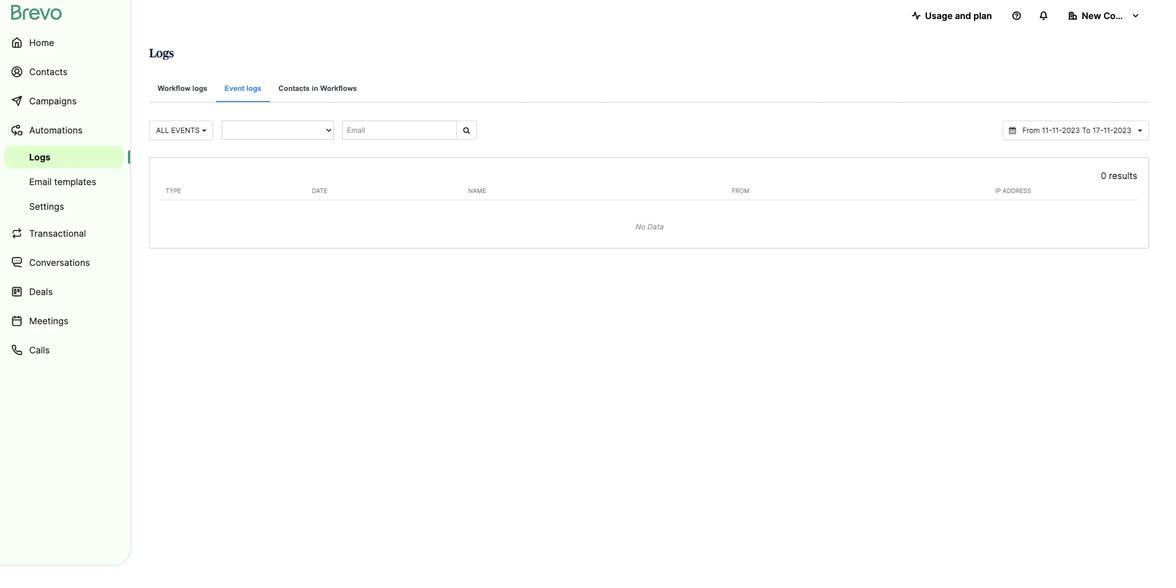 Task type: locate. For each thing, give the bounding box(es) containing it.
meetings
[[29, 315, 68, 327]]

ip
[[996, 187, 1001, 195]]

from
[[732, 187, 750, 195]]

workflow logs
[[158, 84, 207, 93]]

event
[[225, 84, 244, 93]]

0 horizontal spatial logs
[[29, 152, 51, 163]]

None text field
[[1019, 125, 1136, 136]]

logs
[[149, 48, 174, 60], [29, 152, 51, 163]]

0
[[1101, 170, 1107, 181]]

no
[[636, 222, 645, 231]]

1 horizontal spatial logs
[[149, 48, 174, 60]]

contacts for contacts
[[29, 66, 68, 77]]

deals
[[29, 286, 53, 298]]

settings
[[29, 201, 64, 212]]

1 horizontal spatial contacts
[[279, 84, 310, 93]]

automations
[[29, 125, 83, 136]]

workflow
[[158, 84, 190, 93]]

event logs
[[225, 84, 262, 93]]

contacts inside contacts link
[[29, 66, 68, 77]]

logs link
[[4, 146, 124, 168]]

2 logs from the left
[[247, 84, 262, 93]]

date
[[312, 187, 328, 195]]

logs up email on the left of the page
[[29, 152, 51, 163]]

data
[[647, 222, 664, 231]]

contacts in workflows
[[279, 84, 357, 93]]

contacts up campaigns
[[29, 66, 68, 77]]

usage
[[926, 10, 953, 21]]

logs for workflow logs
[[192, 84, 207, 93]]

contacts
[[29, 66, 68, 77], [279, 84, 310, 93]]

search image
[[463, 127, 470, 134]]

1 vertical spatial logs
[[29, 152, 51, 163]]

logs right event
[[247, 84, 262, 93]]

plan
[[974, 10, 993, 21]]

templates
[[54, 176, 96, 188]]

email
[[29, 176, 52, 188]]

1 vertical spatial contacts
[[279, 84, 310, 93]]

1 horizontal spatial logs
[[247, 84, 262, 93]]

contacts inside contacts in workflows link
[[279, 84, 310, 93]]

contacts for contacts in workflows
[[279, 84, 310, 93]]

email templates
[[29, 176, 96, 188]]

all events button
[[149, 121, 213, 140]]

event logs link
[[216, 76, 270, 102]]

logs for event logs
[[247, 84, 262, 93]]

contacts left the "in"
[[279, 84, 310, 93]]

workflow logs link
[[149, 76, 216, 103]]

1 logs from the left
[[192, 84, 207, 93]]

0 horizontal spatial contacts
[[29, 66, 68, 77]]

logs
[[192, 84, 207, 93], [247, 84, 262, 93]]

0 vertical spatial logs
[[149, 48, 174, 60]]

logs up workflow
[[149, 48, 174, 60]]

transactional
[[29, 228, 86, 239]]

0  results
[[1101, 170, 1138, 181]]

logs right workflow
[[192, 84, 207, 93]]

contacts in workflows link
[[270, 76, 366, 103]]

new company button
[[1060, 4, 1150, 27]]

0 horizontal spatial logs
[[192, 84, 207, 93]]

contacts link
[[4, 58, 124, 85]]

0 vertical spatial contacts
[[29, 66, 68, 77]]



Task type: describe. For each thing, give the bounding box(es) containing it.
all
[[156, 126, 169, 135]]

address
[[1003, 187, 1032, 195]]

meetings link
[[4, 308, 124, 335]]

settings link
[[4, 195, 124, 218]]

all events
[[156, 126, 202, 135]]

company
[[1104, 10, 1146, 21]]

events
[[171, 126, 200, 135]]

campaigns link
[[4, 88, 124, 115]]

and
[[955, 10, 972, 21]]

new
[[1082, 10, 1102, 21]]

in
[[312, 84, 318, 93]]

conversations link
[[4, 249, 124, 276]]

ip address
[[996, 187, 1032, 195]]

name
[[468, 187, 486, 195]]

conversations
[[29, 257, 90, 268]]

Email search field
[[342, 121, 457, 140]]

workflows
[[320, 84, 357, 93]]

calls link
[[4, 337, 124, 364]]

usage and plan button
[[903, 4, 1002, 27]]

automations link
[[4, 117, 124, 144]]

calendar image
[[1010, 127, 1016, 134]]

home
[[29, 37, 54, 48]]

new company
[[1082, 10, 1146, 21]]

type
[[166, 187, 181, 195]]

usage and plan
[[926, 10, 993, 21]]

deals link
[[4, 278, 124, 305]]

home link
[[4, 29, 124, 56]]

no data
[[636, 222, 664, 231]]

campaigns
[[29, 95, 77, 107]]

email templates link
[[4, 171, 124, 193]]

calls
[[29, 345, 50, 356]]

transactional link
[[4, 220, 124, 247]]

results
[[1110, 170, 1138, 181]]



Task type: vqa. For each thing, say whether or not it's contained in the screenshot.
Email templates link
yes



